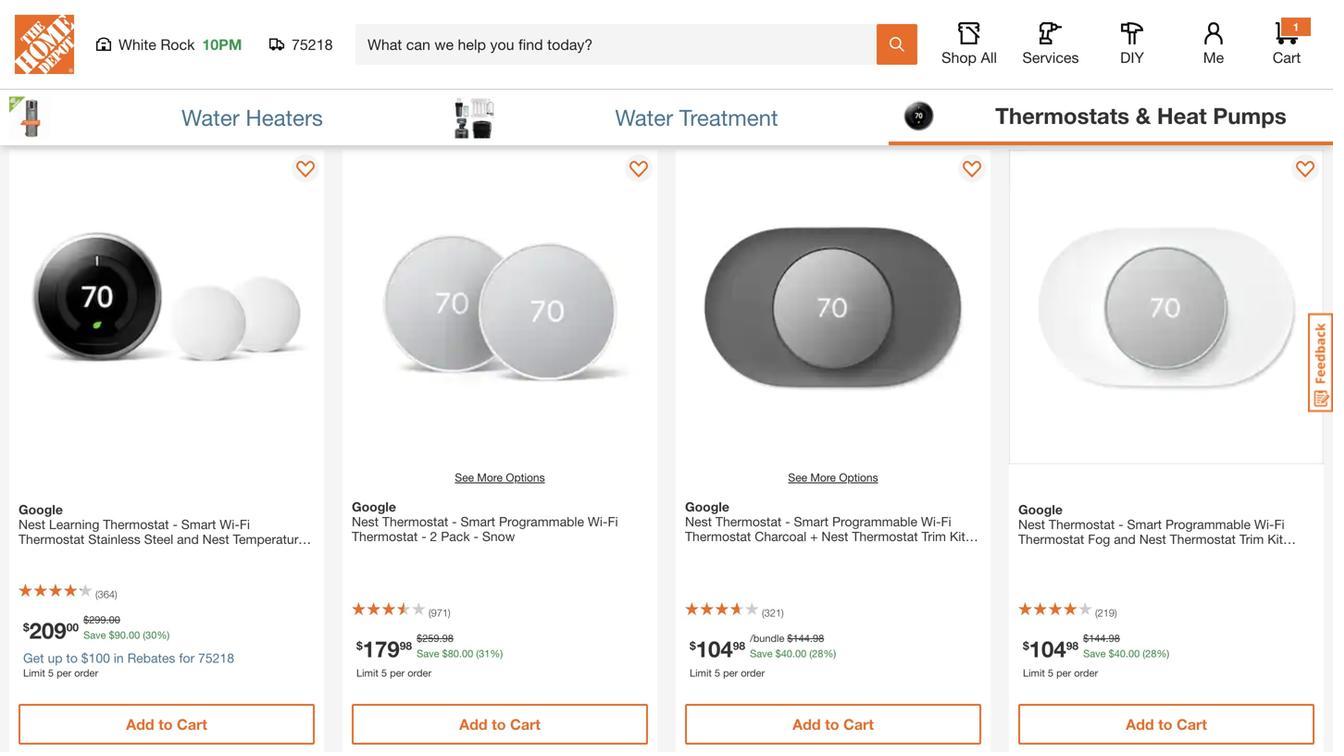 Task type: locate. For each thing, give the bounding box(es) containing it.
0 horizontal spatial display image
[[630, 161, 648, 180]]

40 down ( 219 )
[[1115, 648, 1126, 660]]

00 inside $ 104 98 $ 144 . 98 save $ 40 . 00 ( 28 %) limit 5 per order
[[1129, 648, 1140, 660]]

wi- inside google nest thermostat - smart programmable wi-fi thermostat fog and nest thermostat trim kit snow
[[1255, 517, 1275, 532]]

$
[[357, 13, 363, 26], [430, 22, 436, 34], [83, 614, 89, 626], [23, 621, 29, 634], [109, 630, 115, 642], [417, 633, 422, 645], [787, 633, 793, 645], [1083, 633, 1089, 645], [357, 640, 363, 653], [690, 640, 696, 653], [1023, 640, 1029, 653], [442, 648, 448, 660], [776, 648, 781, 660], [1109, 648, 1115, 660]]

+
[[810, 529, 818, 544]]

water
[[182, 104, 240, 130], [615, 104, 673, 130]]

thermostats & heat pumps
[[996, 102, 1287, 128]]

1 horizontal spatial options
[[839, 471, 878, 484]]

get down 89
[[357, 43, 377, 58]]

1 horizontal spatial water
[[615, 104, 673, 130]]

144 right /bundle on the bottom of page
[[793, 633, 810, 645]]

water treatment
[[615, 104, 778, 130]]

00 inside $ 89 99 save $ 40 . 00 ( 31 %) get up to $100 in  rebates for 75218
[[450, 22, 461, 34]]

rebates down "30"
[[127, 651, 175, 666]]

feedback link image
[[1308, 313, 1333, 413]]

google nest thermostat - smart programmable wi-fi thermostat - 2 pack - snow
[[352, 500, 618, 544]]

75218 inside get up to $100 in  rebates for 75218 limit 5 per order
[[198, 28, 234, 43]]

2 right sensor
[[63, 547, 70, 562]]

shop all button
[[940, 22, 999, 67]]

display image for snow
[[1296, 161, 1315, 180]]

programmable
[[499, 514, 584, 530], [832, 514, 918, 530], [1166, 517, 1251, 532]]

75218
[[198, 28, 234, 43], [292, 36, 333, 53], [532, 43, 568, 58], [198, 651, 234, 666]]

)
[[115, 589, 117, 601], [448, 607, 451, 619], [782, 607, 784, 619], [1115, 607, 1117, 619]]

add to cart
[[126, 93, 207, 111], [459, 93, 541, 111], [1126, 93, 1207, 111], [126, 716, 207, 734], [459, 716, 541, 734], [793, 716, 874, 734], [1126, 716, 1207, 734]]

kit inside google nest thermostat - smart programmable wi-fi thermostat charcoal + nest thermostat trim kit charcoal
[[950, 529, 966, 544]]

%) for 209
[[157, 630, 170, 642]]

smart inside google nest thermostat - smart programmable wi-fi thermostat fog and nest thermostat trim kit snow
[[1127, 517, 1162, 532]]

limit inside $ 104 98 $ 144 . 98 save $ 40 . 00 ( 28 %) limit 5 per order
[[1023, 668, 1045, 680]]

get inside $ 89 99 save $ 40 . 00 ( 31 %) get up to $100 in  rebates for 75218
[[357, 43, 377, 58]]

more up google nest thermostat - smart programmable wi-fi thermostat charcoal + nest thermostat trim kit charcoal
[[811, 471, 836, 484]]

white
[[119, 36, 156, 53]]

31 right the 80
[[479, 648, 490, 660]]

up left white
[[48, 28, 63, 43]]

75218 inside $ 89 99 save $ 40 . 00 ( 31 %) get up to $100 in  rebates for 75218
[[532, 43, 568, 58]]

wi- for nest thermostat - smart programmable wi-fi thermostat fog and nest thermostat trim kit snow
[[1255, 517, 1275, 532]]

1 horizontal spatial limit 5 per order
[[1023, 23, 1098, 35]]

0 horizontal spatial 144
[[793, 633, 810, 645]]

1 horizontal spatial programmable
[[832, 514, 918, 530]]

1 see more options link from the left
[[455, 469, 545, 486]]

30
[[146, 630, 157, 642]]

1 horizontal spatial 144
[[1089, 633, 1106, 645]]

cart
[[1273, 49, 1301, 66], [177, 93, 207, 111], [510, 93, 541, 111], [1177, 93, 1207, 111], [177, 716, 207, 734], [510, 716, 541, 734], [844, 716, 874, 734], [1177, 716, 1207, 734]]

programmable inside google nest thermostat - smart programmable wi-fi thermostat charcoal + nest thermostat trim kit charcoal
[[832, 514, 918, 530]]

) for and
[[1115, 607, 1117, 619]]

per inside get up to $100 in  rebates for 75218 limit 5 per order
[[57, 44, 71, 56]]

%) for 104
[[1157, 648, 1170, 660]]

(
[[464, 22, 467, 34], [95, 589, 98, 601], [429, 607, 431, 619], [762, 607, 765, 619], [1095, 607, 1098, 619], [143, 630, 146, 642], [476, 648, 479, 660], [810, 648, 812, 660], [1143, 648, 1146, 660]]

1 horizontal spatial charcoal
[[755, 529, 807, 544]]

98
[[442, 633, 454, 645], [813, 633, 824, 645], [1109, 633, 1120, 645], [400, 640, 412, 653], [733, 640, 745, 653], [1066, 640, 1079, 653]]

services
[[1023, 49, 1079, 66]]

fi inside google nest thermostat - smart programmable wi-fi thermostat charcoal + nest thermostat trim kit charcoal
[[941, 514, 952, 530]]

1 144 from the left
[[793, 633, 810, 645]]

add down the $ 209 00 $ 299 . 00 save $ 90 . 00 ( 30 %) get up to $100 in  rebates for 75218 limit 5 per order
[[126, 716, 154, 734]]

save inside $ 104 98 $ 144 . 98 save $ 40 . 00 ( 28 %) limit 5 per order
[[1083, 648, 1106, 660]]

5 inside $ 104 98 /bundle $ 144 . 98 save $ 40 . 00 ( 28 %) limit 5 per order
[[715, 668, 720, 680]]

2 water from the left
[[615, 104, 673, 130]]

rebates inside $ 89 99 save $ 40 . 00 ( 31 %) get up to $100 in  rebates for 75218
[[461, 43, 509, 58]]

wi- inside google nest thermostat - smart programmable wi-fi thermostat charcoal + nest thermostat trim kit charcoal
[[921, 514, 941, 530]]

( 971 )
[[429, 607, 451, 619]]

2 horizontal spatial 40
[[1115, 648, 1126, 660]]

1 horizontal spatial more
[[811, 471, 836, 484]]

add to cart button
[[19, 81, 315, 122], [352, 81, 648, 122], [1019, 81, 1315, 122], [19, 705, 315, 745], [352, 705, 648, 745], [685, 705, 982, 745], [1019, 705, 1315, 745]]

1 horizontal spatial 31
[[479, 648, 490, 660]]

the home depot logo image
[[15, 15, 74, 74]]

water down the 10pm
[[182, 104, 240, 130]]

see more options
[[455, 471, 545, 484], [788, 471, 878, 484]]

75218 inside the $ 209 00 $ 299 . 00 save $ 90 . 00 ( 30 %) get up to $100 in  rebates for 75218 limit 5 per order
[[198, 651, 234, 666]]

google inside google nest learning thermostat - smart wi-fi thermostat stainless steel and nest temperature sensor 2 pack
[[19, 502, 63, 518]]

fi inside google nest thermostat - smart programmable wi-fi thermostat - 2 pack - snow
[[608, 514, 618, 530]]

0 horizontal spatial see more options
[[455, 471, 545, 484]]

0 horizontal spatial 2
[[63, 547, 70, 562]]

5 inside the $ 209 00 $ 299 . 00 save $ 90 . 00 ( 30 %) get up to $100 in  rebates for 75218 limit 5 per order
[[48, 668, 54, 680]]

$ 104 98 $ 144 . 98 save $ 40 . 00 ( 28 %) limit 5 per order
[[1023, 633, 1170, 680]]

wi- inside google nest thermostat - smart programmable wi-fi thermostat - 2 pack - snow
[[588, 514, 608, 530]]

0 horizontal spatial 104
[[696, 636, 733, 663]]

nest thermostat - smart programmable wi-fi thermostat charcoal + nest thermostat trim kit charcoal image
[[676, 150, 991, 465]]

2 display image from the left
[[963, 161, 982, 180]]

google inside google nest thermostat - smart programmable wi-fi thermostat fog and nest thermostat trim kit snow
[[1019, 502, 1063, 518]]

40 down /bundle on the bottom of page
[[781, 648, 793, 660]]

31 right 99
[[467, 22, 478, 34]]

( inside the $ 209 00 $ 299 . 00 save $ 90 . 00 ( 30 %) get up to $100 in  rebates for 75218 limit 5 per order
[[143, 630, 146, 642]]

limit inside the $ 209 00 $ 299 . 00 save $ 90 . 00 ( 30 %) get up to $100 in  rebates for 75218 limit 5 per order
[[23, 668, 45, 680]]

trim inside google nest thermostat - smart programmable wi-fi thermostat charcoal + nest thermostat trim kit charcoal
[[922, 529, 946, 544]]

up
[[48, 28, 63, 43], [381, 43, 396, 58], [48, 651, 63, 666]]

fi for nest thermostat - smart programmable wi-fi thermostat - 2 pack - snow
[[608, 514, 618, 530]]

0 horizontal spatial 40
[[436, 22, 447, 34]]

1 horizontal spatial 2
[[430, 529, 437, 544]]

1 horizontal spatial and
[[1114, 532, 1136, 547]]

limit inside get up to $100 in  rebates for 75218 limit 5 per order
[[23, 44, 45, 56]]

2 more from the left
[[811, 471, 836, 484]]

2 horizontal spatial display image
[[1296, 161, 1315, 180]]

heaters
[[246, 104, 323, 130]]

0 horizontal spatial limit 5 per order
[[690, 23, 765, 35]]

0 horizontal spatial 28
[[812, 648, 824, 660]]

and right the "steel"
[[177, 532, 199, 547]]

google for nest thermostat - smart programmable wi-fi thermostat charcoal + nest thermostat trim kit charcoal
[[685, 500, 730, 515]]

1 horizontal spatial 40
[[781, 648, 793, 660]]

0 horizontal spatial more
[[477, 471, 503, 484]]

get up to $100 in  rebates for 75218 button
[[23, 28, 234, 43], [357, 43, 568, 58], [23, 651, 234, 666]]

get down the 209
[[23, 651, 44, 666]]

and
[[177, 532, 199, 547], [1114, 532, 1136, 547]]

rebates up water treatment image
[[461, 43, 509, 58]]

1 and from the left
[[177, 532, 199, 547]]

0 horizontal spatial programmable
[[499, 514, 584, 530]]

) up $ 104 98 $ 144 . 98 save $ 40 . 00 ( 28 %) limit 5 per order
[[1115, 607, 1117, 619]]

trim inside google nest thermostat - smart programmable wi-fi thermostat fog and nest thermostat trim kit snow
[[1240, 532, 1264, 547]]

1 vertical spatial 2
[[63, 547, 70, 562]]

) up 90
[[115, 589, 117, 601]]

nest learning thermostat - smart wi-fi thermostat stainless steel and nest temperature sensor 2 pack image
[[9, 150, 324, 465]]

89
[[363, 10, 387, 36]]

in
[[114, 28, 124, 43], [447, 43, 457, 58], [114, 651, 124, 666]]

0 vertical spatial 2
[[430, 529, 437, 544]]

1
[[1293, 20, 1299, 33]]

0 horizontal spatial kit
[[950, 529, 966, 544]]

see up google nest thermostat - smart programmable wi-fi thermostat - 2 pack - snow
[[455, 471, 474, 484]]

/bundle
[[750, 633, 785, 645]]

up down the 209
[[48, 651, 63, 666]]

see more options link up google nest thermostat - smart programmable wi-fi thermostat charcoal + nest thermostat trim kit charcoal
[[788, 469, 878, 486]]

trim for google nest thermostat - smart programmable wi-fi thermostat fog and nest thermostat trim kit snow
[[1240, 532, 1264, 547]]

display image
[[630, 161, 648, 180], [963, 161, 982, 180], [1296, 161, 1315, 180]]

limit 5 per order
[[690, 23, 765, 35], [1023, 23, 1098, 35]]

up inside $ 89 99 save $ 40 . 00 ( 31 %) get up to $100 in  rebates for 75218
[[381, 43, 396, 58]]

more for 179
[[477, 471, 503, 484]]

water down what can we help you find today? search field
[[615, 104, 673, 130]]

temperature
[[233, 532, 305, 547]]

in inside $ 89 99 save $ 40 . 00 ( 31 %) get up to $100 in  rebates for 75218
[[447, 43, 457, 58]]

see more options link
[[455, 469, 545, 486], [788, 469, 878, 486]]

smart
[[461, 514, 495, 530], [794, 514, 829, 530], [181, 517, 216, 532], [1127, 517, 1162, 532]]

pack inside google nest learning thermostat - smart wi-fi thermostat stainless steel and nest temperature sensor 2 pack
[[74, 547, 103, 562]]

%)
[[478, 22, 491, 34], [157, 630, 170, 642], [490, 648, 503, 660], [824, 648, 836, 660], [1157, 648, 1170, 660]]

and right fog
[[1114, 532, 1136, 547]]

nest thermostat - smart programmable wi-fi thermostat fog and nest thermostat trim kit snow image
[[1009, 150, 1324, 465]]

google inside google nest thermostat - smart programmable wi-fi thermostat charcoal + nest thermostat trim kit charcoal
[[685, 500, 730, 515]]

1 vertical spatial pack
[[74, 547, 103, 562]]

smart for nest thermostat - smart programmable wi-fi thermostat fog and nest thermostat trim kit snow
[[1127, 517, 1162, 532]]

save down ( 219 )
[[1083, 648, 1106, 660]]

2 28 from the left
[[1146, 648, 1157, 660]]

thermostats
[[996, 102, 1130, 128]]

to
[[66, 28, 78, 43], [399, 43, 411, 58], [158, 93, 173, 111], [492, 93, 506, 111], [1159, 93, 1173, 111], [66, 651, 78, 666], [158, 716, 173, 734], [492, 716, 506, 734], [825, 716, 839, 734], [1159, 716, 1173, 734]]

options up google nest thermostat - smart programmable wi-fi thermostat - 2 pack - snow
[[506, 471, 545, 484]]

( 219 )
[[1095, 607, 1117, 619]]

see more options up google nest thermostat - smart programmable wi-fi thermostat charcoal + nest thermostat trim kit charcoal
[[788, 471, 878, 484]]

google for nest learning thermostat - smart wi-fi thermostat stainless steel and nest temperature sensor 2 pack
[[19, 502, 63, 518]]

0 horizontal spatial and
[[177, 532, 199, 547]]

28 inside $ 104 98 $ 144 . 98 save $ 40 . 00 ( 28 %) limit 5 per order
[[1146, 648, 1157, 660]]

( 364 )
[[95, 589, 117, 601]]

2 see from the left
[[788, 471, 808, 484]]

up down 89
[[381, 43, 396, 58]]

&
[[1136, 102, 1151, 128]]

order down 259
[[408, 668, 432, 680]]

order
[[741, 23, 765, 35], [1074, 23, 1098, 35], [74, 44, 98, 56], [74, 668, 98, 680], [408, 668, 432, 680], [741, 668, 765, 680], [1074, 668, 1098, 680]]

programmable inside google nest thermostat - smart programmable wi-fi thermostat fog and nest thermostat trim kit snow
[[1166, 517, 1251, 532]]

28
[[812, 648, 824, 660], [1146, 648, 1157, 660]]

heat
[[1157, 102, 1207, 128]]

order down the 299
[[74, 668, 98, 680]]

see
[[455, 471, 474, 484], [788, 471, 808, 484]]

%) inside $ 104 98 /bundle $ 144 . 98 save $ 40 . 00 ( 28 %) limit 5 per order
[[824, 648, 836, 660]]

water for water treatment
[[615, 104, 673, 130]]

smart inside google nest thermostat - smart programmable wi-fi thermostat - 2 pack - snow
[[461, 514, 495, 530]]

1 horizontal spatial trim
[[1240, 532, 1264, 547]]

2 144 from the left
[[1089, 633, 1106, 645]]

00
[[450, 22, 461, 34], [109, 614, 120, 626], [66, 621, 79, 634], [129, 630, 140, 642], [462, 648, 473, 660], [795, 648, 807, 660], [1129, 648, 1140, 660]]

water treatment image
[[454, 97, 495, 138]]

snow
[[482, 529, 515, 544], [1019, 547, 1051, 562]]

kit for nest thermostat - smart programmable wi-fi thermostat charcoal + nest thermostat trim kit charcoal
[[950, 529, 966, 544]]

%) inside the $ 209 00 $ 299 . 00 save $ 90 . 00 ( 30 %) get up to $100 in  rebates for 75218 limit 5 per order
[[157, 630, 170, 642]]

get inside the $ 209 00 $ 299 . 00 save $ 90 . 00 ( 30 %) get up to $100 in  rebates for 75218 limit 5 per order
[[23, 651, 44, 666]]

see more options up google nest thermostat - smart programmable wi-fi thermostat - 2 pack - snow
[[455, 471, 545, 484]]

fi for nest thermostat - smart programmable wi-fi thermostat charcoal + nest thermostat trim kit charcoal
[[941, 514, 952, 530]]

1 more from the left
[[477, 471, 503, 484]]

wi- inside google nest learning thermostat - smart wi-fi thermostat stainless steel and nest temperature sensor 2 pack
[[220, 517, 240, 532]]

0 vertical spatial snow
[[482, 529, 515, 544]]

%) inside $ 179 98 $ 259 . 98 save $ 80 . 00 ( 31 %) limit 5 per order
[[490, 648, 503, 660]]

0 horizontal spatial charcoal
[[685, 544, 737, 559]]

water for water heaters
[[182, 104, 240, 130]]

fog
[[1088, 532, 1111, 547]]

1 104 from the left
[[696, 636, 733, 663]]

2 104 from the left
[[1029, 636, 1066, 663]]

1 horizontal spatial see more options
[[788, 471, 878, 484]]

$100 inside get up to $100 in  rebates for 75218 limit 5 per order
[[81, 28, 110, 43]]

1 water from the left
[[182, 104, 240, 130]]

get up to $100 in  rebates for 75218 button for 89
[[357, 43, 568, 58]]

per
[[723, 23, 738, 35], [1057, 23, 1072, 35], [57, 44, 71, 56], [57, 668, 71, 680], [390, 668, 405, 680], [723, 668, 738, 680], [1057, 668, 1072, 680]]

5
[[715, 23, 720, 35], [1048, 23, 1054, 35], [48, 44, 54, 56], [48, 668, 54, 680], [381, 668, 387, 680], [715, 668, 720, 680], [1048, 668, 1054, 680]]

0 vertical spatial 31
[[467, 22, 478, 34]]

options for 179
[[506, 471, 545, 484]]

save right 99
[[404, 22, 427, 34]]

2 up ( 971 )
[[430, 529, 437, 544]]

order down /bundle on the bottom of page
[[741, 668, 765, 680]]

1 vertical spatial 31
[[479, 648, 490, 660]]

google for nest thermostat - smart programmable wi-fi thermostat fog and nest thermostat trim kit snow
[[1019, 502, 1063, 518]]

services button
[[1021, 22, 1081, 67]]

get up water heaters icon
[[23, 28, 44, 43]]

wi- for nest learning thermostat - smart wi-fi thermostat stainless steel and nest temperature sensor 2 pack
[[220, 517, 240, 532]]

see more options for 179
[[455, 471, 545, 484]]

order down ( 219 )
[[1074, 668, 1098, 680]]

kit for nest thermostat - smart programmable wi-fi thermostat fog and nest thermostat trim kit snow
[[1268, 532, 1283, 547]]

2 inside google nest thermostat - smart programmable wi-fi thermostat - 2 pack - snow
[[430, 529, 437, 544]]

smart inside google nest learning thermostat - smart wi-fi thermostat stainless steel and nest temperature sensor 2 pack
[[181, 517, 216, 532]]

options up google nest thermostat - smart programmable wi-fi thermostat charcoal + nest thermostat trim kit charcoal
[[839, 471, 878, 484]]

40 right 99
[[436, 22, 447, 34]]

display image for charcoal
[[963, 161, 982, 180]]

99
[[387, 13, 400, 26]]

limit 5 per order up treatment
[[690, 23, 765, 35]]

1 horizontal spatial see
[[788, 471, 808, 484]]

pack up ( 971 )
[[441, 529, 470, 544]]

water heaters button
[[0, 90, 444, 145]]

pack down learning
[[74, 547, 103, 562]]

rebates
[[127, 28, 175, 43], [461, 43, 509, 58], [127, 651, 175, 666]]

31
[[467, 22, 478, 34], [479, 648, 490, 660]]

40
[[436, 22, 447, 34], [781, 648, 793, 660], [1115, 648, 1126, 660]]

0 horizontal spatial trim
[[922, 529, 946, 544]]

104 inside $ 104 98 $ 144 . 98 save $ 40 . 00 ( 28 %) limit 5 per order
[[1029, 636, 1066, 663]]

2
[[430, 529, 437, 544], [63, 547, 70, 562]]

water treatment button
[[444, 90, 889, 145]]

2 horizontal spatial programmable
[[1166, 517, 1251, 532]]

0 horizontal spatial options
[[506, 471, 545, 484]]

see up google nest thermostat - smart programmable wi-fi thermostat charcoal + nest thermostat trim kit charcoal
[[788, 471, 808, 484]]

2 see more options from the left
[[788, 471, 878, 484]]

more
[[477, 471, 503, 484], [811, 471, 836, 484]]

rebates left the 10pm
[[127, 28, 175, 43]]

save down the 299
[[83, 630, 106, 642]]

0 horizontal spatial see more options link
[[455, 469, 545, 486]]

display image
[[296, 161, 315, 180]]

programmable for and
[[1166, 517, 1251, 532]]

1 see more options from the left
[[455, 471, 545, 484]]

limit
[[690, 23, 712, 35], [1023, 23, 1045, 35], [23, 44, 45, 56], [23, 668, 45, 680], [357, 668, 379, 680], [690, 668, 712, 680], [1023, 668, 1045, 680]]

rebates inside get up to $100 in  rebates for 75218 limit 5 per order
[[127, 28, 175, 43]]

1 horizontal spatial see more options link
[[788, 469, 878, 486]]

3 display image from the left
[[1296, 161, 1315, 180]]

5 inside get up to $100 in  rebates for 75218 limit 5 per order
[[48, 44, 54, 56]]

1 horizontal spatial 104
[[1029, 636, 1066, 663]]

more up google nest thermostat - smart programmable wi-fi thermostat - 2 pack - snow
[[477, 471, 503, 484]]

fi inside google nest thermostat - smart programmable wi-fi thermostat fog and nest thermostat trim kit snow
[[1275, 517, 1285, 532]]

limit inside $ 104 98 /bundle $ 144 . 98 save $ 40 . 00 ( 28 %) limit 5 per order
[[690, 668, 712, 680]]

google
[[352, 500, 396, 515], [685, 500, 730, 515], [19, 502, 63, 518], [1019, 502, 1063, 518]]

in down 90
[[114, 651, 124, 666]]

fi inside google nest learning thermostat - smart wi-fi thermostat stainless steel and nest temperature sensor 2 pack
[[240, 517, 250, 532]]

order right the home depot logo
[[74, 44, 98, 56]]

programmable for +
[[832, 514, 918, 530]]

-
[[452, 514, 457, 530], [785, 514, 790, 530], [173, 517, 178, 532], [1119, 517, 1124, 532], [422, 529, 427, 544], [474, 529, 479, 544]]

thermostat
[[382, 514, 448, 530], [716, 514, 782, 530], [103, 517, 169, 532], [1049, 517, 1115, 532], [352, 529, 418, 544], [685, 529, 751, 544], [852, 529, 918, 544], [19, 532, 85, 547], [1019, 532, 1085, 547], [1170, 532, 1236, 547]]

0 horizontal spatial water
[[182, 104, 240, 130]]

water inside "button"
[[182, 104, 240, 130]]

31 inside $ 89 99 save $ 40 . 00 ( 31 %) get up to $100 in  rebates for 75218
[[467, 22, 478, 34]]

1 horizontal spatial pack
[[441, 529, 470, 544]]

kit inside google nest thermostat - smart programmable wi-fi thermostat fog and nest thermostat trim kit snow
[[1268, 532, 1283, 547]]

0 horizontal spatial snow
[[482, 529, 515, 544]]

0 horizontal spatial 31
[[467, 22, 478, 34]]

179
[[363, 636, 400, 663]]

fi for nest thermostat - smart programmable wi-fi thermostat fog and nest thermostat trim kit snow
[[1275, 517, 1285, 532]]

in left rock
[[114, 28, 124, 43]]

see more options link for 179
[[455, 469, 545, 486]]

321
[[765, 607, 782, 619]]

2 options from the left
[[839, 471, 878, 484]]

save down /bundle on the bottom of page
[[750, 648, 773, 660]]

smart inside google nest thermostat - smart programmable wi-fi thermostat charcoal + nest thermostat trim kit charcoal
[[794, 514, 829, 530]]

add down white
[[126, 93, 154, 111]]

water inside 'button'
[[615, 104, 673, 130]]

1 vertical spatial snow
[[1019, 547, 1051, 562]]

order inside $ 179 98 $ 259 . 98 save $ 80 . 00 ( 31 %) limit 5 per order
[[408, 668, 432, 680]]

1 horizontal spatial display image
[[963, 161, 982, 180]]

nest
[[352, 514, 379, 530], [685, 514, 712, 530], [19, 517, 45, 532], [1019, 517, 1045, 532], [822, 529, 849, 544], [202, 532, 229, 547], [1140, 532, 1167, 547]]

limit 5 per order up services
[[1023, 23, 1098, 35]]

1 see from the left
[[455, 471, 474, 484]]

( inside $ 104 98 $ 144 . 98 save $ 40 . 00 ( 28 %) limit 5 per order
[[1143, 648, 1146, 660]]

pack
[[441, 529, 470, 544], [74, 547, 103, 562]]

144 down ( 219 )
[[1089, 633, 1106, 645]]

1 horizontal spatial snow
[[1019, 547, 1051, 562]]

save inside the $ 209 00 $ 299 . 00 save $ 90 . 00 ( 30 %) get up to $100 in  rebates for 75218 limit 5 per order
[[83, 630, 106, 642]]

order up services
[[1074, 23, 1098, 35]]

trim for google nest thermostat - smart programmable wi-fi thermostat charcoal + nest thermostat trim kit charcoal
[[922, 529, 946, 544]]

save inside $ 179 98 $ 259 . 98 save $ 80 . 00 ( 31 %) limit 5 per order
[[417, 648, 439, 660]]

) up /bundle on the bottom of page
[[782, 607, 784, 619]]

kit
[[950, 529, 966, 544], [1268, 532, 1283, 547]]

for
[[179, 28, 195, 43], [512, 43, 528, 58], [179, 651, 195, 666]]

2 and from the left
[[1114, 532, 1136, 547]]

see more options link up google nest thermostat - smart programmable wi-fi thermostat - 2 pack - snow
[[455, 469, 545, 486]]

0 horizontal spatial pack
[[74, 547, 103, 562]]

2 see more options link from the left
[[788, 469, 878, 486]]

) up the 80
[[448, 607, 451, 619]]

1 28 from the left
[[812, 648, 824, 660]]

1 horizontal spatial kit
[[1268, 532, 1283, 547]]

$100
[[81, 28, 110, 43], [415, 43, 443, 58], [81, 651, 110, 666]]

per inside $ 104 98 $ 144 . 98 save $ 40 . 00 ( 28 %) limit 5 per order
[[1057, 668, 1072, 680]]

in up water treatment image
[[447, 43, 457, 58]]

1 horizontal spatial 28
[[1146, 648, 1157, 660]]

save down 259
[[417, 648, 439, 660]]

google for nest thermostat - smart programmable wi-fi thermostat - 2 pack - snow
[[352, 500, 396, 515]]

charcoal
[[755, 529, 807, 544], [685, 544, 737, 559]]

0 vertical spatial pack
[[441, 529, 470, 544]]

wi- for nest thermostat - smart programmable wi-fi thermostat - 2 pack - snow
[[588, 514, 608, 530]]

75218 button
[[269, 35, 333, 54]]

1 options from the left
[[506, 471, 545, 484]]

wi-
[[588, 514, 608, 530], [921, 514, 941, 530], [220, 517, 240, 532], [1255, 517, 1275, 532]]

) for steel
[[115, 589, 117, 601]]

0 horizontal spatial see
[[455, 471, 474, 484]]



Task type: vqa. For each thing, say whether or not it's contained in the screenshot.
storewide.
no



Task type: describe. For each thing, give the bounding box(es) containing it.
more for 104
[[811, 471, 836, 484]]

( inside $ 179 98 $ 259 . 98 save $ 80 . 00 ( 31 %) limit 5 per order
[[476, 648, 479, 660]]

smart for nest thermostat - smart programmable wi-fi thermostat - 2 pack - snow
[[461, 514, 495, 530]]

364
[[98, 589, 115, 601]]

( inside $ 89 99 save $ 40 . 00 ( 31 %) get up to $100 in  rebates for 75218
[[464, 22, 467, 34]]

to inside get up to $100 in  rebates for 75218 limit 5 per order
[[66, 28, 78, 43]]

) for +
[[782, 607, 784, 619]]

1 display image from the left
[[630, 161, 648, 180]]

104 for snow
[[1029, 636, 1066, 663]]

water heaters
[[182, 104, 323, 130]]

10pm
[[202, 36, 242, 53]]

2 inside google nest learning thermostat - smart wi-fi thermostat stainless steel and nest temperature sensor 2 pack
[[63, 547, 70, 562]]

104 for charcoal
[[696, 636, 733, 663]]

40 inside $ 104 98 $ 144 . 98 save $ 40 . 00 ( 28 %) limit 5 per order
[[1115, 648, 1126, 660]]

299
[[89, 614, 106, 626]]

$100 inside the $ 209 00 $ 299 . 00 save $ 90 . 00 ( 30 %) get up to $100 in  rebates for 75218 limit 5 per order
[[81, 651, 110, 666]]

pack inside google nest thermostat - smart programmable wi-fi thermostat - 2 pack - snow
[[441, 529, 470, 544]]

in inside get up to $100 in  rebates for 75218 limit 5 per order
[[114, 28, 124, 43]]

to inside $ 89 99 save $ 40 . 00 ( 31 %) get up to $100 in  rebates for 75218
[[399, 43, 411, 58]]

sensor
[[19, 547, 59, 562]]

add down $ 89 99 save $ 40 . 00 ( 31 %) get up to $100 in  rebates for 75218
[[459, 93, 488, 111]]

see more options link for 104
[[788, 469, 878, 486]]

per inside the $ 209 00 $ 299 . 00 save $ 90 . 00 ( 30 %) get up to $100 in  rebates for 75218 limit 5 per order
[[57, 668, 71, 680]]

for inside the $ 209 00 $ 299 . 00 save $ 90 . 00 ( 30 %) get up to $100 in  rebates for 75218 limit 5 per order
[[179, 651, 195, 666]]

to inside the $ 209 00 $ 299 . 00 save $ 90 . 00 ( 30 %) get up to $100 in  rebates for 75218 limit 5 per order
[[66, 651, 78, 666]]

5 inside $ 104 98 $ 144 . 98 save $ 40 . 00 ( 28 %) limit 5 per order
[[1048, 668, 1054, 680]]

get up to $100 in  rebates for 75218 button for 209
[[23, 651, 234, 666]]

treatment
[[679, 104, 778, 130]]

$ 89 99 save $ 40 . 00 ( 31 %) get up to $100 in  rebates for 75218
[[357, 10, 568, 58]]

40 inside $ 104 98 /bundle $ 144 . 98 save $ 40 . 00 ( 28 %) limit 5 per order
[[781, 648, 793, 660]]

00 inside $ 179 98 $ 259 . 98 save $ 80 . 00 ( 31 %) limit 5 per order
[[462, 648, 473, 660]]

) for 2
[[448, 607, 451, 619]]

75218 inside button
[[292, 36, 333, 53]]

$ 104 98 /bundle $ 144 . 98 save $ 40 . 00 ( 28 %) limit 5 per order
[[690, 633, 836, 680]]

order inside the $ 209 00 $ 299 . 00 save $ 90 . 00 ( 30 %) get up to $100 in  rebates for 75218 limit 5 per order
[[74, 668, 98, 680]]

in inside the $ 209 00 $ 299 . 00 save $ 90 . 00 ( 30 %) get up to $100 in  rebates for 75218 limit 5 per order
[[114, 651, 124, 666]]

shop
[[942, 49, 977, 66]]

steel
[[144, 532, 173, 547]]

white rock 10pm
[[119, 36, 242, 53]]

save for 104
[[1083, 648, 1106, 660]]

order inside $ 104 98 $ 144 . 98 save $ 40 . 00 ( 28 %) limit 5 per order
[[1074, 668, 1098, 680]]

save inside $ 89 99 save $ 40 . 00 ( 31 %) get up to $100 in  rebates for 75218
[[404, 22, 427, 34]]

add down $ 179 98 $ 259 . 98 save $ 80 . 00 ( 31 %) limit 5 per order
[[459, 716, 488, 734]]

- inside google nest thermostat - smart programmable wi-fi thermostat fog and nest thermostat trim kit snow
[[1119, 517, 1124, 532]]

thermostats & heat pumps button
[[889, 90, 1333, 145]]

google nest thermostat - smart programmable wi-fi thermostat fog and nest thermostat trim kit snow
[[1019, 502, 1285, 562]]

limit inside $ 179 98 $ 259 . 98 save $ 80 . 00 ( 31 %) limit 5 per order
[[357, 668, 379, 680]]

water heaters image
[[9, 97, 51, 138]]

save inside $ 104 98 /bundle $ 144 . 98 save $ 40 . 00 ( 28 %) limit 5 per order
[[750, 648, 773, 660]]

up inside the $ 209 00 $ 299 . 00 save $ 90 . 00 ( 30 %) get up to $100 in  rebates for 75218 limit 5 per order
[[48, 651, 63, 666]]

learning
[[49, 517, 99, 532]]

for inside $ 89 99 save $ 40 . 00 ( 31 %) get up to $100 in  rebates for 75218
[[512, 43, 528, 58]]

google nest thermostat - smart programmable wi-fi thermostat charcoal + nest thermostat trim kit charcoal
[[685, 500, 966, 559]]

and inside google nest learning thermostat - smart wi-fi thermostat stainless steel and nest temperature sensor 2 pack
[[177, 532, 199, 547]]

$100 inside $ 89 99 save $ 40 . 00 ( 31 %) get up to $100 in  rebates for 75218
[[415, 43, 443, 58]]

- inside google nest learning thermostat - smart wi-fi thermostat stainless steel and nest temperature sensor 2 pack
[[173, 517, 178, 532]]

219
[[1098, 607, 1115, 619]]

me button
[[1184, 22, 1244, 67]]

40 inside $ 89 99 save $ 40 . 00 ( 31 %) get up to $100 in  rebates for 75218
[[436, 22, 447, 34]]

259
[[422, 633, 439, 645]]

31 inside $ 179 98 $ 259 . 98 save $ 80 . 00 ( 31 %) limit 5 per order
[[479, 648, 490, 660]]

80
[[448, 648, 459, 660]]

rock
[[161, 36, 195, 53]]

2 limit 5 per order from the left
[[1023, 23, 1098, 35]]

%) for 179
[[490, 648, 503, 660]]

see for 179
[[455, 471, 474, 484]]

add down $ 104 98 /bundle $ 144 . 98 save $ 40 . 00 ( 28 %) limit 5 per order in the right bottom of the page
[[793, 716, 821, 734]]

diy
[[1121, 49, 1144, 66]]

5 inside $ 179 98 $ 259 . 98 save $ 80 . 00 ( 31 %) limit 5 per order
[[381, 668, 387, 680]]

programmable for 2
[[499, 514, 584, 530]]

( 321 )
[[762, 607, 784, 619]]

( inside $ 104 98 /bundle $ 144 . 98 save $ 40 . 00 ( 28 %) limit 5 per order
[[810, 648, 812, 660]]

get up to $100 in  rebates for 75218 limit 5 per order
[[23, 28, 234, 56]]

144 inside $ 104 98 /bundle $ 144 . 98 save $ 40 . 00 ( 28 %) limit 5 per order
[[793, 633, 810, 645]]

$ 209 00 $ 299 . 00 save $ 90 . 00 ( 30 %) get up to $100 in  rebates for 75218 limit 5 per order
[[23, 614, 234, 680]]

28 inside $ 104 98 /bundle $ 144 . 98 save $ 40 . 00 ( 28 %) limit 5 per order
[[812, 648, 824, 660]]

%) inside $ 89 99 save $ 40 . 00 ( 31 %) get up to $100 in  rebates for 75218
[[478, 22, 491, 34]]

per inside $ 179 98 $ 259 . 98 save $ 80 . 00 ( 31 %) limit 5 per order
[[390, 668, 405, 680]]

order inside get up to $100 in  rebates for 75218 limit 5 per order
[[74, 44, 98, 56]]

diy button
[[1103, 22, 1162, 67]]

snow inside google nest thermostat - smart programmable wi-fi thermostat - 2 pack - snow
[[482, 529, 515, 544]]

per inside $ 104 98 /bundle $ 144 . 98 save $ 40 . 00 ( 28 %) limit 5 per order
[[723, 668, 738, 680]]

all
[[981, 49, 997, 66]]

up inside get up to $100 in  rebates for 75218 limit 5 per order
[[48, 28, 63, 43]]

cart 1
[[1273, 20, 1301, 66]]

add left heat
[[1126, 93, 1154, 111]]

1 limit 5 per order from the left
[[690, 23, 765, 35]]

144 inside $ 104 98 $ 144 . 98 save $ 40 . 00 ( 28 %) limit 5 per order
[[1089, 633, 1106, 645]]

add down $ 104 98 $ 144 . 98 save $ 40 . 00 ( 28 %) limit 5 per order
[[1126, 716, 1154, 734]]

me
[[1204, 49, 1224, 66]]

save for 179
[[417, 648, 439, 660]]

get inside get up to $100 in  rebates for 75218 limit 5 per order
[[23, 28, 44, 43]]

90
[[115, 630, 126, 642]]

and inside google nest thermostat - smart programmable wi-fi thermostat fog and nest thermostat trim kit snow
[[1114, 532, 1136, 547]]

fi for nest learning thermostat - smart wi-fi thermostat stainless steel and nest temperature sensor 2 pack
[[240, 517, 250, 532]]

smart for nest thermostat - smart programmable wi-fi thermostat charcoal + nest thermostat trim kit charcoal
[[794, 514, 829, 530]]

What can we help you find today? search field
[[368, 25, 876, 64]]

- inside google nest thermostat - smart programmable wi-fi thermostat charcoal + nest thermostat trim kit charcoal
[[785, 514, 790, 530]]

order inside $ 104 98 /bundle $ 144 . 98 save $ 40 . 00 ( 28 %) limit 5 per order
[[741, 668, 765, 680]]

rebates inside the $ 209 00 $ 299 . 00 save $ 90 . 00 ( 30 %) get up to $100 in  rebates for 75218 limit 5 per order
[[127, 651, 175, 666]]

snow inside google nest thermostat - smart programmable wi-fi thermostat fog and nest thermostat trim kit snow
[[1019, 547, 1051, 562]]

shop all
[[942, 49, 997, 66]]

00 inside $ 104 98 /bundle $ 144 . 98 save $ 40 . 00 ( 28 %) limit 5 per order
[[795, 648, 807, 660]]

thermostats & heat pumps image
[[898, 95, 940, 137]]

nest thermostat - smart programmable wi-fi thermostat - 2 pack - snow image
[[343, 150, 657, 465]]

order up treatment
[[741, 23, 765, 35]]

. inside $ 89 99 save $ 40 . 00 ( 31 %) get up to $100 in  rebates for 75218
[[447, 22, 450, 34]]

google nest learning thermostat - smart wi-fi thermostat stainless steel and nest temperature sensor 2 pack
[[19, 502, 305, 562]]

options for 104
[[839, 471, 878, 484]]

see more options for 104
[[788, 471, 878, 484]]

see for 104
[[788, 471, 808, 484]]

971
[[431, 607, 448, 619]]

stainless
[[88, 532, 140, 547]]

pumps
[[1213, 102, 1287, 128]]

wi- for nest thermostat - smart programmable wi-fi thermostat charcoal + nest thermostat trim kit charcoal
[[921, 514, 941, 530]]

nest inside google nest thermostat - smart programmable wi-fi thermostat - 2 pack - snow
[[352, 514, 379, 530]]

for inside get up to $100 in  rebates for 75218 limit 5 per order
[[179, 28, 195, 43]]

save for 209
[[83, 630, 106, 642]]

209
[[29, 618, 66, 644]]

$ 179 98 $ 259 . 98 save $ 80 . 00 ( 31 %) limit 5 per order
[[357, 633, 503, 680]]



